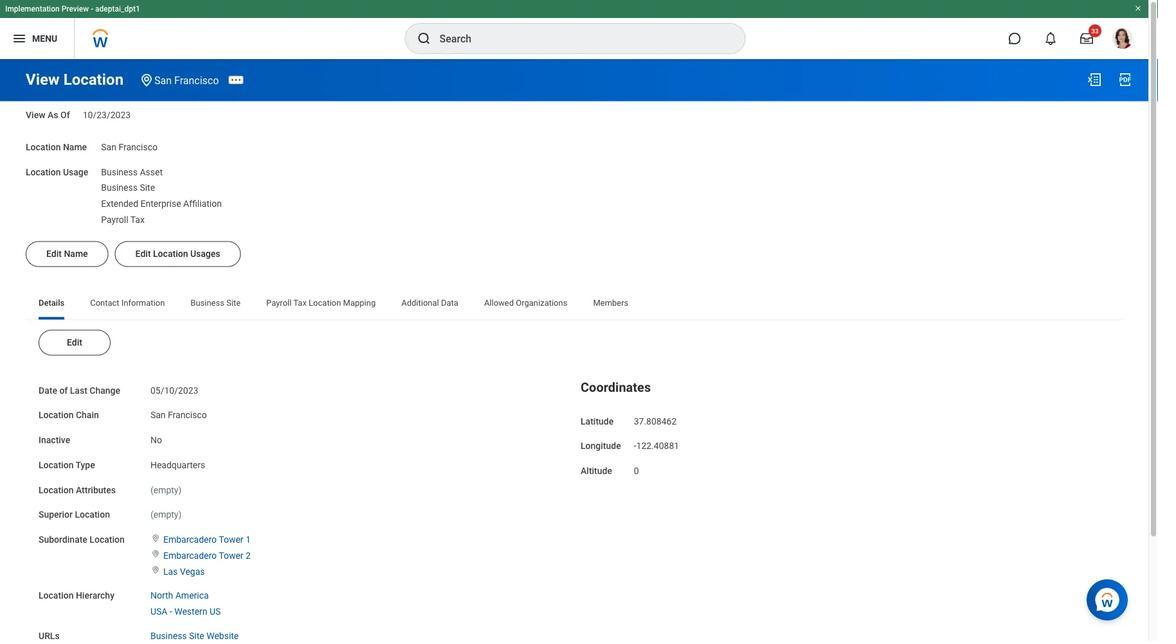 Task type: locate. For each thing, give the bounding box(es) containing it.
0 vertical spatial items selected list
[[101, 164, 242, 226]]

1 tower from the top
[[219, 535, 244, 546]]

las vegas link
[[163, 564, 205, 577]]

chain
[[76, 410, 99, 421]]

embarcadero tower 1 link
[[163, 532, 251, 546]]

2 vertical spatial business
[[191, 298, 224, 308]]

0 horizontal spatial business site
[[101, 183, 155, 193]]

0 vertical spatial san
[[154, 74, 172, 86]]

tax down extended at the top left of page
[[130, 215, 145, 225]]

location image
[[150, 550, 161, 559], [150, 566, 161, 575]]

embarcadero up las vegas link
[[163, 551, 217, 562]]

(empty)
[[150, 485, 182, 496], [150, 510, 182, 521]]

1 vertical spatial payroll
[[266, 298, 292, 308]]

0 vertical spatial name
[[63, 142, 87, 152]]

0 horizontal spatial edit
[[46, 249, 62, 259]]

embarcadero up embarcadero tower 2 link
[[163, 535, 217, 546]]

location hierarchy
[[39, 591, 114, 602]]

edit inside button
[[135, 249, 151, 259]]

1 location image from the top
[[150, 550, 161, 559]]

edit location usages
[[135, 249, 220, 259]]

(empty) down headquarters
[[150, 485, 182, 496]]

- right usa in the left of the page
[[170, 607, 172, 618]]

- inside usa - western us link
[[170, 607, 172, 618]]

2
[[246, 551, 251, 562]]

0 vertical spatial business site
[[101, 183, 155, 193]]

location down attributes
[[75, 510, 110, 521]]

1 vertical spatial embarcadero
[[163, 551, 217, 562]]

name up details at the left top
[[64, 249, 88, 259]]

1 (empty) from the top
[[150, 485, 182, 496]]

location image inside items selected list
[[150, 534, 161, 543]]

2 embarcadero from the top
[[163, 551, 217, 562]]

2 vertical spatial san
[[150, 410, 166, 421]]

tax inside payroll tax element
[[130, 215, 145, 225]]

1 vertical spatial tax
[[294, 298, 307, 308]]

extended enterprise affiliation element
[[101, 196, 222, 209]]

tower left 1
[[219, 535, 244, 546]]

tab list containing details
[[26, 289, 1123, 320]]

business site down business asset
[[101, 183, 155, 193]]

items selected list
[[101, 164, 242, 226], [150, 532, 271, 578], [150, 589, 241, 619]]

north
[[150, 591, 173, 602]]

2 (empty) from the top
[[150, 510, 182, 521]]

0 horizontal spatial -
[[91, 5, 93, 14]]

1 vertical spatial location image
[[150, 534, 161, 543]]

business site inside tab list
[[191, 298, 241, 308]]

tower
[[219, 535, 244, 546], [219, 551, 244, 562]]

view
[[26, 70, 60, 89], [26, 110, 45, 121]]

san
[[154, 74, 172, 86], [101, 142, 116, 152], [150, 410, 166, 421]]

1 vertical spatial location image
[[150, 566, 161, 575]]

37.808462
[[634, 416, 677, 427]]

0 vertical spatial payroll
[[101, 215, 128, 225]]

1 vertical spatial site
[[226, 298, 241, 308]]

0 vertical spatial view
[[26, 70, 60, 89]]

francisco inside location chain element
[[168, 410, 207, 421]]

tab list
[[26, 289, 1123, 320]]

1 vertical spatial business site
[[191, 298, 241, 308]]

name
[[63, 142, 87, 152], [64, 249, 88, 259]]

change
[[90, 385, 120, 396]]

profile logan mcneil image
[[1113, 28, 1133, 52]]

0 horizontal spatial payroll
[[101, 215, 128, 225]]

0 vertical spatial location image
[[150, 550, 161, 559]]

location chain element
[[150, 403, 207, 422]]

location left mapping
[[309, 298, 341, 308]]

2 vertical spatial -
[[170, 607, 172, 618]]

embarcadero tower 2 link
[[163, 548, 251, 562]]

details
[[39, 298, 64, 308]]

superior location
[[39, 510, 110, 521]]

(empty) for superior location
[[150, 510, 182, 521]]

date
[[39, 385, 57, 396]]

close environment banner image
[[1135, 5, 1142, 12]]

location up view as of element
[[63, 70, 124, 89]]

1 embarcadero from the top
[[163, 535, 217, 546]]

1 vertical spatial view
[[26, 110, 45, 121]]

embarcadero
[[163, 535, 217, 546], [163, 551, 217, 562]]

usa - western us link
[[150, 605, 221, 618]]

1 vertical spatial (empty)
[[150, 510, 182, 521]]

view for view location
[[26, 70, 60, 89]]

latitude element
[[634, 409, 677, 428]]

usages
[[190, 249, 220, 259]]

1 horizontal spatial -
[[170, 607, 172, 618]]

view left as
[[26, 110, 45, 121]]

edit for edit name
[[46, 249, 62, 259]]

0 vertical spatial tax
[[130, 215, 145, 225]]

33
[[1092, 27, 1099, 35]]

location up "superior"
[[39, 485, 74, 496]]

0 vertical spatial -
[[91, 5, 93, 14]]

edit up details at the left top
[[46, 249, 62, 259]]

location left usages
[[153, 249, 188, 259]]

0 vertical spatial tower
[[219, 535, 244, 546]]

san inside 'location name' element
[[101, 142, 116, 152]]

san for name
[[101, 142, 116, 152]]

affiliation
[[183, 199, 222, 209]]

tower left 2 at the left bottom of the page
[[219, 551, 244, 562]]

0 horizontal spatial tax
[[130, 215, 145, 225]]

payroll for payroll tax location mapping
[[266, 298, 292, 308]]

longitude element
[[634, 434, 679, 453]]

view as of
[[26, 110, 70, 121]]

tax for payroll tax
[[130, 215, 145, 225]]

1 vertical spatial business
[[101, 183, 138, 193]]

business for business site element
[[101, 183, 138, 193]]

san inside location chain element
[[150, 410, 166, 421]]

items selected list for location hierarchy
[[150, 589, 241, 619]]

payroll tax element
[[101, 212, 145, 225]]

1 vertical spatial san francisco
[[101, 142, 158, 152]]

implementation preview -   adeptai_dpt1
[[5, 5, 140, 14]]

san for chain
[[150, 410, 166, 421]]

edit
[[46, 249, 62, 259], [135, 249, 151, 259], [67, 338, 82, 348]]

business site inside items selected list
[[101, 183, 155, 193]]

location
[[63, 70, 124, 89], [26, 142, 61, 152], [26, 167, 61, 177], [153, 249, 188, 259], [309, 298, 341, 308], [39, 410, 74, 421], [39, 460, 74, 471], [39, 485, 74, 496], [75, 510, 110, 521], [90, 535, 125, 546], [39, 591, 74, 602]]

0 vertical spatial francisco
[[174, 74, 219, 86]]

san francisco for location name
[[101, 142, 158, 152]]

payroll
[[101, 215, 128, 225], [266, 298, 292, 308]]

2 horizontal spatial edit
[[135, 249, 151, 259]]

1
[[246, 535, 251, 546]]

1 vertical spatial -
[[634, 441, 636, 452]]

coordinates group
[[581, 378, 1110, 478]]

2 vertical spatial san francisco
[[150, 410, 207, 421]]

1 horizontal spatial edit
[[67, 338, 82, 348]]

allowed organizations
[[484, 298, 568, 308]]

name inside button
[[64, 249, 88, 259]]

0 horizontal spatial site
[[140, 183, 155, 193]]

asset
[[140, 167, 163, 177]]

0 vertical spatial embarcadero
[[163, 535, 217, 546]]

location image up north
[[150, 550, 161, 559]]

location image for las vegas
[[150, 566, 161, 575]]

business up business site element
[[101, 167, 138, 177]]

payroll tax location mapping
[[266, 298, 376, 308]]

1 horizontal spatial site
[[226, 298, 241, 308]]

francisco for location chain
[[168, 410, 207, 421]]

0 vertical spatial (empty)
[[150, 485, 182, 496]]

2 view from the top
[[26, 110, 45, 121]]

1 vertical spatial francisco
[[119, 142, 158, 152]]

view printable version (pdf) image
[[1118, 72, 1133, 87]]

view up the view as of
[[26, 70, 60, 89]]

san francisco
[[154, 74, 219, 86], [101, 142, 158, 152], [150, 410, 207, 421]]

- inside longitude element
[[634, 441, 636, 452]]

(empty) for location attributes
[[150, 485, 182, 496]]

items selected list containing embarcadero tower 1
[[150, 532, 271, 578]]

edit up last
[[67, 338, 82, 348]]

subordinate location
[[39, 535, 125, 546]]

location chain
[[39, 410, 99, 421]]

edit location usages button
[[115, 241, 241, 267]]

2 horizontal spatial -
[[634, 441, 636, 452]]

05/10/2023
[[150, 385, 198, 396]]

headquarters
[[150, 460, 205, 471]]

name up usage
[[63, 142, 87, 152]]

- up altitude element
[[634, 441, 636, 452]]

headquarters element
[[150, 458, 205, 471]]

location image
[[139, 73, 154, 88], [150, 534, 161, 543]]

1 horizontal spatial business site
[[191, 298, 241, 308]]

location image for embarcadero tower 1
[[150, 534, 161, 543]]

(empty) up embarcadero tower 1 link
[[150, 510, 182, 521]]

items selected list containing north america
[[150, 589, 241, 619]]

edit down 'payroll tax'
[[135, 249, 151, 259]]

0 vertical spatial business
[[101, 167, 138, 177]]

2 location image from the top
[[150, 566, 161, 575]]

usa - western us
[[150, 607, 221, 618]]

2 vertical spatial francisco
[[168, 410, 207, 421]]

adeptai_dpt1
[[95, 5, 140, 14]]

location attributes
[[39, 485, 116, 496]]

tax
[[130, 215, 145, 225], [294, 298, 307, 308]]

embarcadero for embarcadero tower 1
[[163, 535, 217, 546]]

inactive
[[39, 435, 70, 446]]

location name
[[26, 142, 87, 152]]

items selected list containing business asset
[[101, 164, 242, 226]]

1 vertical spatial tower
[[219, 551, 244, 562]]

date of last change element
[[150, 378, 198, 397]]

last
[[70, 385, 87, 396]]

name for location name
[[63, 142, 87, 152]]

hierarchy
[[76, 591, 114, 602]]

1 vertical spatial name
[[64, 249, 88, 259]]

1 horizontal spatial payroll
[[266, 298, 292, 308]]

1 view from the top
[[26, 70, 60, 89]]

location image left las
[[150, 566, 161, 575]]

embarcadero tower 1
[[163, 535, 251, 546]]

additional
[[401, 298, 439, 308]]

data
[[441, 298, 459, 308]]

attributes
[[76, 485, 116, 496]]

business site
[[101, 183, 155, 193], [191, 298, 241, 308]]

business up extended at the top left of page
[[101, 183, 138, 193]]

-
[[91, 5, 93, 14], [634, 441, 636, 452], [170, 607, 172, 618]]

2 vertical spatial items selected list
[[150, 589, 241, 619]]

1 horizontal spatial tax
[[294, 298, 307, 308]]

0 vertical spatial san francisco
[[154, 74, 219, 86]]

business site down usages
[[191, 298, 241, 308]]

tax inside tab list
[[294, 298, 307, 308]]

2 tower from the top
[[219, 551, 244, 562]]

subordinate
[[39, 535, 87, 546]]

business asset
[[101, 167, 163, 177]]

edit inside edit name button
[[46, 249, 62, 259]]

- right preview
[[91, 5, 93, 14]]

notifications large image
[[1045, 32, 1057, 45]]

date of last change
[[39, 385, 120, 396]]

1 vertical spatial items selected list
[[150, 532, 271, 578]]

location inside button
[[153, 249, 188, 259]]

1 vertical spatial san
[[101, 142, 116, 152]]

business down usages
[[191, 298, 224, 308]]

us
[[210, 607, 221, 618]]

0 vertical spatial location image
[[139, 73, 154, 88]]

tax left mapping
[[294, 298, 307, 308]]

business for business asset element
[[101, 167, 138, 177]]

francisco
[[174, 74, 219, 86], [119, 142, 158, 152], [168, 410, 207, 421]]

francisco inside 'location name' element
[[119, 142, 158, 152]]

Search Workday  search field
[[440, 24, 719, 53]]



Task type: describe. For each thing, give the bounding box(es) containing it.
edit name button
[[26, 241, 108, 267]]

san francisco for location chain
[[150, 410, 207, 421]]

of
[[61, 110, 70, 121]]

edit name
[[46, 249, 88, 259]]

extended enterprise affiliation
[[101, 199, 222, 209]]

export to excel image
[[1087, 72, 1102, 87]]

location name element
[[101, 134, 158, 153]]

business site element
[[101, 180, 155, 193]]

coordinates button
[[581, 380, 651, 395]]

menu button
[[0, 18, 74, 59]]

location type
[[39, 460, 95, 471]]

altitude element
[[634, 458, 639, 478]]

location inside tab list
[[309, 298, 341, 308]]

location down inactive
[[39, 460, 74, 471]]

francisco for location name
[[119, 142, 158, 152]]

location image for embarcadero tower 2
[[150, 550, 161, 559]]

allowed
[[484, 298, 514, 308]]

longitude
[[581, 441, 621, 452]]

latitude
[[581, 416, 614, 427]]

view location main content
[[0, 59, 1149, 642]]

las vegas
[[163, 567, 205, 577]]

payroll tax
[[101, 215, 145, 225]]

- inside menu 'banner'
[[91, 5, 93, 14]]

view for view as of
[[26, 110, 45, 121]]

altitude
[[581, 466, 612, 477]]

location up location usage
[[26, 142, 61, 152]]

-122.40881
[[634, 441, 679, 452]]

122.40881
[[636, 441, 679, 452]]

as
[[48, 110, 58, 121]]

inactive element
[[150, 428, 162, 447]]

of
[[59, 385, 68, 396]]

mapping
[[343, 298, 376, 308]]

tab list inside view location main content
[[26, 289, 1123, 320]]

extended
[[101, 199, 138, 209]]

33 button
[[1073, 24, 1102, 53]]

enterprise
[[141, 199, 181, 209]]

edit for edit location usages
[[135, 249, 151, 259]]

items selected list for subordinate location
[[150, 532, 271, 578]]

coordinates
[[581, 380, 651, 395]]

vegas
[[180, 567, 205, 577]]

business asset element
[[101, 164, 163, 177]]

contact information
[[90, 298, 165, 308]]

implementation
[[5, 5, 60, 14]]

location up inactive
[[39, 410, 74, 421]]

view location
[[26, 70, 124, 89]]

america
[[175, 591, 209, 602]]

superior
[[39, 510, 73, 521]]

las
[[163, 567, 178, 577]]

edit inside edit button
[[67, 338, 82, 348]]

north america link
[[150, 589, 209, 602]]

location down superior location
[[90, 535, 125, 546]]

location usage
[[26, 167, 88, 177]]

tower for 2
[[219, 551, 244, 562]]

location left hierarchy at left bottom
[[39, 591, 74, 602]]

search image
[[416, 31, 432, 46]]

0 vertical spatial site
[[140, 183, 155, 193]]

10/23/2023
[[83, 110, 131, 121]]

organizations
[[516, 298, 568, 308]]

menu banner
[[0, 0, 1149, 59]]

preview
[[62, 5, 89, 14]]

site inside tab list
[[226, 298, 241, 308]]

inbox large image
[[1081, 32, 1093, 45]]

type
[[76, 460, 95, 471]]

no
[[150, 435, 162, 446]]

western
[[174, 607, 207, 618]]

0
[[634, 466, 639, 477]]

location down location name
[[26, 167, 61, 177]]

view as of element
[[83, 102, 131, 121]]

tax for payroll tax location mapping
[[294, 298, 307, 308]]

tower for 1
[[219, 535, 244, 546]]

embarcadero for embarcadero tower 2
[[163, 551, 217, 562]]

payroll for payroll tax
[[101, 215, 128, 225]]

members
[[593, 298, 629, 308]]

usage
[[63, 167, 88, 177]]

menu
[[32, 33, 57, 44]]

north america
[[150, 591, 209, 602]]

name for edit name
[[64, 249, 88, 259]]

justify image
[[12, 31, 27, 46]]

contact
[[90, 298, 119, 308]]

usa
[[150, 607, 168, 618]]

information
[[121, 298, 165, 308]]

additional data
[[401, 298, 459, 308]]

items selected list for location usage
[[101, 164, 242, 226]]

embarcadero tower 2
[[163, 551, 251, 562]]

san francisco link
[[154, 74, 219, 86]]

business inside tab list
[[191, 298, 224, 308]]

location image for san francisco
[[139, 73, 154, 88]]

edit button
[[39, 330, 111, 356]]



Task type: vqa. For each thing, say whether or not it's contained in the screenshot.
the top by
no



